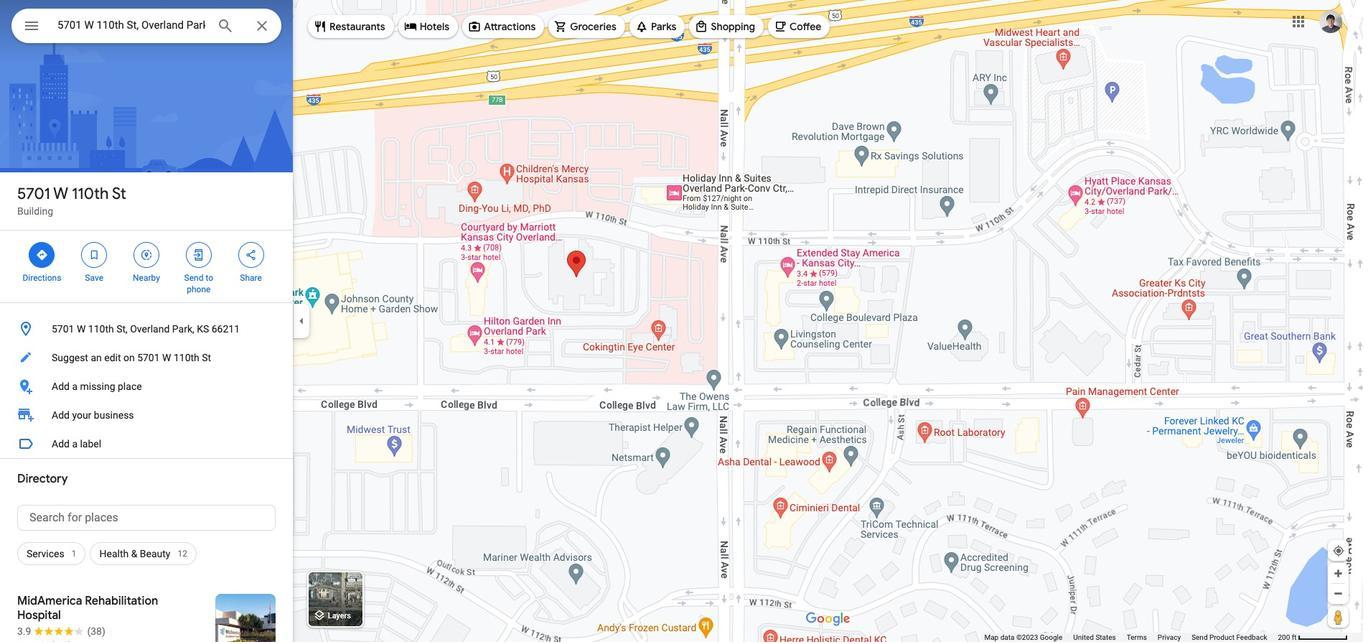 Task type: describe. For each thing, give the bounding box(es) containing it.
attractions button
[[463, 9, 545, 44]]

layers
[[328, 611, 351, 621]]

200
[[1279, 633, 1291, 641]]


[[23, 16, 40, 36]]

attractions
[[484, 20, 536, 33]]

missing
[[80, 381, 115, 392]]

coffee button
[[769, 9, 830, 44]]

beauty
[[140, 548, 171, 559]]

5701 for st,
[[52, 323, 74, 335]]


[[88, 247, 101, 263]]

5701 w 110th st building
[[17, 184, 126, 217]]

rehabilitation
[[85, 594, 158, 608]]

an
[[91, 352, 102, 363]]

suggest an edit on 5701 w 110th st
[[52, 352, 211, 363]]

zoom in image
[[1334, 568, 1344, 579]]

 search field
[[11, 9, 282, 46]]

on
[[123, 352, 135, 363]]

110th inside button
[[174, 352, 200, 363]]

coffee
[[790, 20, 822, 33]]

 button
[[11, 9, 52, 46]]

3.9 stars 38 reviews image
[[17, 624, 105, 638]]

©2023
[[1017, 633, 1039, 641]]

edit
[[104, 352, 121, 363]]

add for add a missing place
[[52, 381, 70, 392]]

5701 W 110th St, Overland Park, KS 66211 field
[[11, 9, 282, 43]]

suggest an edit on 5701 w 110th st button
[[0, 343, 293, 372]]

business
[[94, 409, 134, 421]]

overland
[[130, 323, 170, 335]]

12
[[178, 549, 187, 559]]

110th for st
[[72, 184, 109, 204]]

66211
[[212, 323, 240, 335]]

footer inside google maps element
[[985, 633, 1279, 642]]


[[140, 247, 153, 263]]

w for st
[[53, 184, 68, 204]]

to
[[206, 273, 213, 283]]

1
[[72, 549, 76, 559]]

send product feedback
[[1192, 633, 1268, 641]]

&
[[131, 548, 137, 559]]

add for add your business
[[52, 409, 70, 421]]

restaurants
[[330, 20, 385, 33]]

hotels
[[420, 20, 450, 33]]

google
[[1040, 633, 1063, 641]]

110th for st,
[[88, 323, 114, 335]]

shopping button
[[690, 9, 764, 44]]

st inside button
[[202, 352, 211, 363]]

restaurants button
[[308, 9, 394, 44]]

health & beauty 12
[[99, 548, 187, 559]]

services
[[27, 548, 64, 559]]

data
[[1001, 633, 1015, 641]]

hospital
[[17, 608, 61, 623]]

zoom out image
[[1334, 588, 1344, 599]]

services 1
[[27, 548, 76, 559]]

add a missing place button
[[0, 372, 293, 401]]

shopping
[[711, 20, 756, 33]]

ks
[[197, 323, 209, 335]]

show street view coverage image
[[1329, 606, 1349, 628]]

add your business
[[52, 409, 134, 421]]

200 ft button
[[1279, 633, 1349, 641]]

5701 w 110th st main content
[[0, 0, 293, 642]]


[[35, 247, 48, 263]]

privacy button
[[1158, 633, 1182, 642]]

add a label
[[52, 438, 101, 450]]

terms button
[[1127, 633, 1148, 642]]

building
[[17, 205, 53, 217]]



Task type: locate. For each thing, give the bounding box(es) containing it.
directions
[[23, 273, 61, 283]]

5701 w 110th st, overland park, ks 66211 button
[[0, 315, 293, 343]]

2 a from the top
[[72, 438, 78, 450]]

w for st,
[[77, 323, 86, 335]]

a
[[72, 381, 78, 392], [72, 438, 78, 450]]

1 horizontal spatial send
[[1192, 633, 1208, 641]]

terms
[[1127, 633, 1148, 641]]

2 vertical spatial 110th
[[174, 352, 200, 363]]

5701
[[17, 184, 50, 204], [52, 323, 74, 335], [137, 352, 160, 363]]

1 horizontal spatial st
[[202, 352, 211, 363]]

send for send product feedback
[[1192, 633, 1208, 641]]

5701 up suggest
[[52, 323, 74, 335]]

110th up  at the left of page
[[72, 184, 109, 204]]

0 horizontal spatial 5701
[[17, 184, 50, 204]]

1 horizontal spatial w
[[77, 323, 86, 335]]

map
[[985, 633, 999, 641]]

send to phone
[[184, 273, 213, 294]]

2 vertical spatial w
[[162, 352, 171, 363]]

110th down park, at the bottom of the page
[[174, 352, 200, 363]]

collapse side panel image
[[294, 313, 310, 329]]

a left missing
[[72, 381, 78, 392]]

1 vertical spatial 110th
[[88, 323, 114, 335]]

midamerica
[[17, 594, 82, 608]]

a left the label
[[72, 438, 78, 450]]

show your location image
[[1333, 544, 1346, 557]]

send product feedback button
[[1192, 633, 1268, 642]]

directory
[[17, 472, 68, 486]]

send left product
[[1192, 633, 1208, 641]]

midamerica rehabilitation hospital
[[17, 594, 158, 623]]

send for send to phone
[[184, 273, 204, 283]]

2 horizontal spatial 5701
[[137, 352, 160, 363]]

states
[[1096, 633, 1117, 641]]

add
[[52, 381, 70, 392], [52, 409, 70, 421], [52, 438, 70, 450]]

5701 for st
[[17, 184, 50, 204]]

1 horizontal spatial 5701
[[52, 323, 74, 335]]

label
[[80, 438, 101, 450]]

parks button
[[630, 9, 685, 44]]

feedback
[[1237, 633, 1268, 641]]

110th inside 5701 w 110th st building
[[72, 184, 109, 204]]

5701 up building
[[17, 184, 50, 204]]

None text field
[[17, 505, 276, 531]]

send inside button
[[1192, 633, 1208, 641]]

2 horizontal spatial w
[[162, 352, 171, 363]]


[[245, 247, 258, 263]]

actions for 5701 w 110th st region
[[0, 231, 293, 302]]

w inside button
[[162, 352, 171, 363]]

0 vertical spatial st
[[112, 184, 126, 204]]

1 a from the top
[[72, 381, 78, 392]]

place
[[118, 381, 142, 392]]


[[192, 247, 205, 263]]

none text field inside 5701 w 110th st main content
[[17, 505, 276, 531]]

1 vertical spatial a
[[72, 438, 78, 450]]

groceries button
[[549, 9, 625, 44]]

2 add from the top
[[52, 409, 70, 421]]

footer containing map data ©2023 google
[[985, 633, 1279, 642]]

0 vertical spatial add
[[52, 381, 70, 392]]

save
[[85, 273, 103, 283]]

united
[[1074, 633, 1094, 641]]

nearby
[[133, 273, 160, 283]]

110th left st,
[[88, 323, 114, 335]]

200 ft
[[1279, 633, 1297, 641]]

0 horizontal spatial w
[[53, 184, 68, 204]]

a for label
[[72, 438, 78, 450]]

none field inside 5701 w 110th st, overland park, ks 66211 field
[[57, 17, 205, 34]]

w
[[53, 184, 68, 204], [77, 323, 86, 335], [162, 352, 171, 363]]

phone
[[187, 284, 211, 294]]

send up phone at the left of the page
[[184, 273, 204, 283]]

5701 w 110th st, overland park, ks 66211
[[52, 323, 240, 335]]

add a missing place
[[52, 381, 142, 392]]

add left the label
[[52, 438, 70, 450]]

add down suggest
[[52, 381, 70, 392]]

0 horizontal spatial send
[[184, 273, 204, 283]]

groceries
[[570, 20, 617, 33]]

health
[[99, 548, 129, 559]]

a for missing
[[72, 381, 78, 392]]

map data ©2023 google
[[985, 633, 1063, 641]]

5701 inside button
[[137, 352, 160, 363]]

5701 right on
[[137, 352, 160, 363]]

0 vertical spatial send
[[184, 273, 204, 283]]

1 vertical spatial add
[[52, 409, 70, 421]]

3 add from the top
[[52, 438, 70, 450]]

5701 inside "button"
[[52, 323, 74, 335]]

add your business link
[[0, 401, 293, 429]]

united states
[[1074, 633, 1117, 641]]

google account: nolan park  
(nolan.park@adept.ai) image
[[1320, 10, 1343, 33]]

add left your
[[52, 409, 70, 421]]

united states button
[[1074, 633, 1117, 642]]

w inside "button"
[[77, 323, 86, 335]]

send
[[184, 273, 204, 283], [1192, 633, 1208, 641]]

share
[[240, 273, 262, 283]]

st,
[[116, 323, 128, 335]]

(38)
[[87, 626, 105, 637]]

st inside 5701 w 110th st building
[[112, 184, 126, 204]]

privacy
[[1158, 633, 1182, 641]]

None field
[[57, 17, 205, 34]]

send inside "send to phone"
[[184, 273, 204, 283]]

5701 inside 5701 w 110th st building
[[17, 184, 50, 204]]

add a label button
[[0, 429, 293, 458]]

2 vertical spatial add
[[52, 438, 70, 450]]

110th
[[72, 184, 109, 204], [88, 323, 114, 335], [174, 352, 200, 363]]

1 vertical spatial w
[[77, 323, 86, 335]]

2 vertical spatial 5701
[[137, 352, 160, 363]]

1 vertical spatial send
[[1192, 633, 1208, 641]]

1 vertical spatial 5701
[[52, 323, 74, 335]]

0 vertical spatial 5701
[[17, 184, 50, 204]]

1 vertical spatial st
[[202, 352, 211, 363]]

footer
[[985, 633, 1279, 642]]

0 vertical spatial w
[[53, 184, 68, 204]]

0 vertical spatial a
[[72, 381, 78, 392]]

0 horizontal spatial st
[[112, 184, 126, 204]]

hotels button
[[398, 9, 458, 44]]

product
[[1210, 633, 1235, 641]]

your
[[72, 409, 91, 421]]

ft
[[1293, 633, 1297, 641]]

suggest
[[52, 352, 88, 363]]

park,
[[172, 323, 194, 335]]

110th inside "button"
[[88, 323, 114, 335]]

0 vertical spatial 110th
[[72, 184, 109, 204]]

google maps element
[[0, 0, 1364, 642]]

st
[[112, 184, 126, 204], [202, 352, 211, 363]]

1 add from the top
[[52, 381, 70, 392]]

w inside 5701 w 110th st building
[[53, 184, 68, 204]]

3.9
[[17, 626, 31, 637]]

add for add a label
[[52, 438, 70, 450]]

parks
[[651, 20, 677, 33]]



Task type: vqa. For each thing, say whether or not it's contained in the screenshot.
"Add" for Add a label
yes



